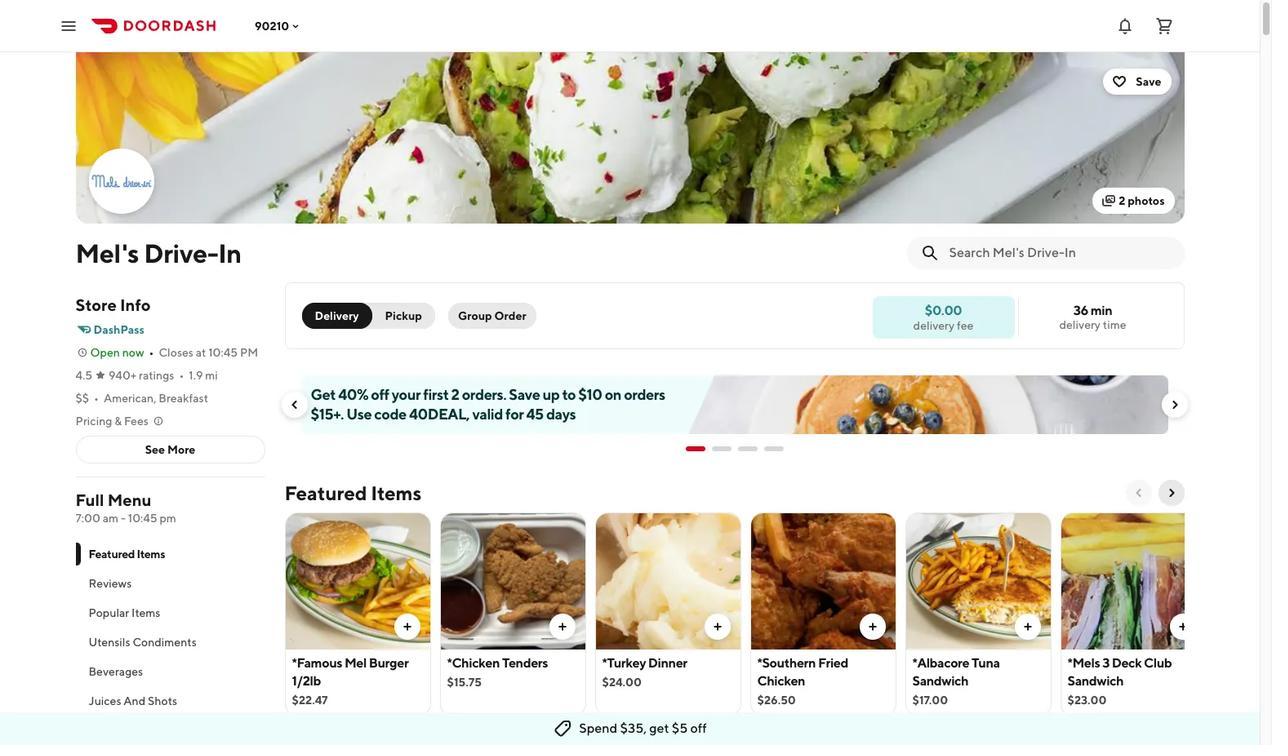 Task type: vqa. For each thing, say whether or not it's contained in the screenshot.


Task type: describe. For each thing, give the bounding box(es) containing it.
save button
[[1104, 69, 1172, 95]]

full
[[76, 491, 104, 510]]

ratings
[[139, 369, 174, 382]]

store
[[76, 296, 117, 315]]

am
[[103, 512, 119, 525]]

info
[[120, 296, 151, 315]]

save inside the get 40% off your first 2 orders. save up to $10 on orders $15+.  use code 40deal, valid for 45 days
[[509, 386, 540, 404]]

1 vertical spatial items
[[137, 548, 165, 561]]

open menu image
[[59, 16, 78, 36]]

Item Search search field
[[950, 244, 1172, 262]]

*southern
[[758, 656, 816, 672]]

in
[[218, 238, 242, 269]]

store info
[[76, 296, 151, 315]]

sandwich inside *albacore tuna sandwich $17.00
[[913, 674, 969, 690]]

*albacore
[[913, 656, 970, 672]]

utensils condiments
[[89, 636, 197, 650]]

0 vertical spatial next button of carousel image
[[1169, 399, 1182, 412]]

add item to cart image for *southern fried chicken
[[866, 621, 880, 634]]

see more button
[[76, 437, 264, 463]]

tenders
[[502, 656, 548, 672]]

see
[[145, 444, 165, 457]]

delivery inside $0.00 delivery fee
[[914, 319, 955, 332]]

• closes at 10:45 pm
[[149, 346, 258, 360]]

reviews
[[89, 578, 132, 591]]

time
[[1104, 319, 1127, 332]]

min
[[1091, 303, 1113, 319]]

mel's
[[76, 238, 139, 269]]

7:00
[[76, 512, 100, 525]]

*famous
[[292, 656, 342, 672]]

for
[[506, 406, 524, 423]]

notification bell image
[[1116, 16, 1136, 36]]

*southern fried chicken image
[[751, 513, 896, 650]]

940+ ratings •
[[109, 369, 184, 382]]

to
[[563, 386, 576, 404]]

*turkey dinner image
[[596, 513, 741, 650]]

pm
[[160, 512, 176, 525]]

popular
[[89, 607, 129, 620]]

$0.00 delivery fee
[[914, 303, 974, 332]]

juices
[[89, 695, 121, 708]]

*mels 3 deck club sandwich $23.00
[[1068, 656, 1173, 708]]

36 min delivery time
[[1060, 303, 1127, 332]]

40deal,
[[409, 406, 470, 423]]

orders.
[[462, 386, 507, 404]]

get
[[311, 386, 336, 404]]

36
[[1074, 303, 1089, 319]]

4.5
[[76, 369, 92, 382]]

juices and shots
[[89, 695, 177, 708]]

1.9
[[189, 369, 203, 382]]

on
[[605, 386, 622, 404]]

off inside the get 40% off your first 2 orders. save up to $10 on orders $15+.  use code 40deal, valid for 45 days
[[371, 386, 389, 404]]

10:45 inside full menu 7:00 am - 10:45 pm
[[128, 512, 157, 525]]

burger
[[369, 656, 409, 672]]

beverages
[[89, 666, 143, 679]]

1 vertical spatial featured
[[89, 548, 135, 561]]

0 vertical spatial •
[[149, 346, 154, 360]]

save inside button
[[1137, 75, 1162, 88]]

use
[[347, 406, 372, 423]]

group order button
[[449, 303, 537, 329]]

up
[[543, 386, 560, 404]]

*famous mel burger 1/2lb image
[[286, 513, 430, 650]]

fee
[[958, 319, 974, 332]]

Delivery radio
[[302, 303, 372, 329]]

2 inside button
[[1120, 194, 1126, 208]]

now
[[122, 346, 144, 360]]

$17.00
[[913, 695, 949, 708]]

tuna
[[972, 656, 1001, 672]]

0 vertical spatial 10:45
[[208, 346, 238, 360]]

items inside heading
[[371, 482, 422, 505]]

reviews button
[[76, 569, 265, 599]]

and
[[124, 695, 146, 708]]

first
[[424, 386, 449, 404]]

1 vertical spatial •
[[179, 369, 184, 382]]

2 inside the get 40% off your first 2 orders. save up to $10 on orders $15+.  use code 40deal, valid for 45 days
[[452, 386, 460, 404]]

open
[[90, 346, 120, 360]]

fees
[[124, 415, 149, 428]]

45
[[527, 406, 544, 423]]

days
[[547, 406, 576, 423]]

popular items button
[[76, 599, 265, 628]]

spend $35, get $5 off
[[580, 721, 707, 737]]



Task type: locate. For each thing, give the bounding box(es) containing it.
1/2lb
[[292, 674, 321, 690]]

$24.00
[[603, 677, 642, 690]]

next button of carousel image
[[1169, 399, 1182, 412], [1166, 487, 1179, 500]]

featured inside heading
[[285, 482, 367, 505]]

mel's drive-in image
[[76, 52, 1185, 224], [90, 150, 152, 212]]

sandwich
[[913, 674, 969, 690], [1068, 674, 1124, 690]]

2 right first
[[452, 386, 460, 404]]

american,
[[104, 392, 157, 405]]

0 horizontal spatial delivery
[[914, 319, 955, 332]]

more
[[167, 444, 196, 457]]

2 photos
[[1120, 194, 1166, 208]]

off
[[371, 386, 389, 404], [691, 721, 707, 737]]

add item to cart image
[[1177, 621, 1190, 634]]

*famous mel burger 1/2lb $22.47
[[292, 656, 409, 708]]

off right $5
[[691, 721, 707, 737]]

club
[[1145, 656, 1173, 672]]

40%
[[338, 386, 369, 404]]

open now
[[90, 346, 144, 360]]

1 horizontal spatial save
[[1137, 75, 1162, 88]]

2 add item to cart image from the left
[[556, 621, 569, 634]]

mel's drive-in
[[76, 238, 242, 269]]

code
[[375, 406, 407, 423]]

add item to cart image for *turkey dinner
[[711, 621, 724, 634]]

items down code
[[371, 482, 422, 505]]

save
[[1137, 75, 1162, 88], [509, 386, 540, 404]]

4 add item to cart image from the left
[[866, 621, 880, 634]]

full menu 7:00 am - 10:45 pm
[[76, 491, 176, 525]]

your
[[392, 386, 421, 404]]

delivery left "time"
[[1060, 319, 1101, 332]]

*chicken tenders image
[[441, 513, 585, 650]]

0 vertical spatial featured items
[[285, 482, 422, 505]]

chicken
[[758, 674, 806, 690]]

save up for
[[509, 386, 540, 404]]

popular items
[[89, 607, 160, 620]]

previous button of carousel image
[[1133, 487, 1146, 500]]

3 add item to cart image from the left
[[711, 621, 724, 634]]

photos
[[1129, 194, 1166, 208]]

1 horizontal spatial delivery
[[1060, 319, 1101, 332]]

fried
[[819, 656, 849, 672]]

$35,
[[621, 721, 647, 737]]

*chicken
[[447, 656, 500, 672]]

pricing & fees button
[[76, 413, 165, 430]]

delivery down $0.00 on the top of page
[[914, 319, 955, 332]]

0 horizontal spatial sandwich
[[913, 674, 969, 690]]

• right $$
[[94, 392, 99, 405]]

Pickup radio
[[362, 303, 435, 329]]

1 delivery from the left
[[1060, 319, 1101, 332]]

pricing & fees
[[76, 415, 149, 428]]

1 horizontal spatial featured items
[[285, 482, 422, 505]]

items inside button
[[132, 607, 160, 620]]

previous button of carousel image
[[288, 399, 301, 412]]

90210 button
[[255, 19, 302, 32]]

order
[[495, 310, 527, 323]]

closes
[[159, 346, 194, 360]]

dashpass
[[94, 324, 145, 337]]

1 vertical spatial next button of carousel image
[[1166, 487, 1179, 500]]

0 horizontal spatial •
[[94, 392, 99, 405]]

0 vertical spatial 2
[[1120, 194, 1126, 208]]

shots
[[148, 695, 177, 708]]

1 vertical spatial off
[[691, 721, 707, 737]]

breakfast
[[159, 392, 208, 405]]

group order
[[458, 310, 527, 323]]

2 delivery from the left
[[914, 319, 955, 332]]

featured up reviews
[[89, 548, 135, 561]]

items
[[371, 482, 422, 505], [137, 548, 165, 561], [132, 607, 160, 620]]

1 vertical spatial save
[[509, 386, 540, 404]]

$23.00
[[1068, 695, 1107, 708]]

get
[[650, 721, 670, 737]]

pickup
[[385, 310, 422, 323]]

• right now
[[149, 346, 154, 360]]

10:45 right at
[[208, 346, 238, 360]]

2 horizontal spatial •
[[179, 369, 184, 382]]

featured down $15+. on the left
[[285, 482, 367, 505]]

order methods option group
[[302, 303, 435, 329]]

*mels 3 deck club sandwich image
[[1062, 513, 1206, 650]]

mel
[[345, 656, 367, 672]]

group
[[458, 310, 492, 323]]

featured items up reviews
[[89, 548, 165, 561]]

0 horizontal spatial off
[[371, 386, 389, 404]]

$15.75
[[447, 677, 482, 690]]

juices and shots button
[[76, 687, 265, 717]]

0 horizontal spatial save
[[509, 386, 540, 404]]

*chicken tenders $15.75
[[447, 656, 548, 690]]

$10
[[579, 386, 603, 404]]

0 horizontal spatial featured
[[89, 548, 135, 561]]

$$ • american, breakfast
[[76, 392, 208, 405]]

5 add item to cart image from the left
[[1022, 621, 1035, 634]]

$15+.
[[311, 406, 344, 423]]

$$
[[76, 392, 89, 405]]

off up code
[[371, 386, 389, 404]]

add item to cart image for *famous mel burger 1/2lb
[[401, 621, 414, 634]]

menu
[[108, 491, 152, 510]]

$0.00
[[926, 303, 963, 318]]

deck
[[1113, 656, 1142, 672]]

*turkey
[[603, 656, 646, 672]]

*albacore tuna sandwich image
[[907, 513, 1051, 650]]

$22.47
[[292, 695, 328, 708]]

1.9 mi
[[189, 369, 218, 382]]

1 add item to cart image from the left
[[401, 621, 414, 634]]

add item to cart image for *albacore tuna sandwich
[[1022, 621, 1035, 634]]

select promotional banner element
[[686, 435, 784, 464]]

*mels
[[1068, 656, 1101, 672]]

1 horizontal spatial 2
[[1120, 194, 1126, 208]]

0 items, open order cart image
[[1155, 16, 1175, 36]]

featured items down use
[[285, 482, 422, 505]]

1 horizontal spatial •
[[149, 346, 154, 360]]

utensils condiments button
[[76, 628, 265, 658]]

delivery
[[1060, 319, 1101, 332], [914, 319, 955, 332]]

1 horizontal spatial 10:45
[[208, 346, 238, 360]]

0 horizontal spatial featured items
[[89, 548, 165, 561]]

1 horizontal spatial featured
[[285, 482, 367, 505]]

sandwich down *albacore
[[913, 674, 969, 690]]

drive-
[[144, 238, 218, 269]]

delivery
[[315, 310, 359, 323]]

10:45 right the -
[[128, 512, 157, 525]]

items up utensils condiments
[[132, 607, 160, 620]]

at
[[196, 346, 206, 360]]

2 sandwich from the left
[[1068, 674, 1124, 690]]

1 vertical spatial featured items
[[89, 548, 165, 561]]

add item to cart image
[[401, 621, 414, 634], [556, 621, 569, 634], [711, 621, 724, 634], [866, 621, 880, 634], [1022, 621, 1035, 634]]

3
[[1103, 656, 1110, 672]]

featured items heading
[[285, 480, 422, 507]]

save down 0 items, open order cart image
[[1137, 75, 1162, 88]]

1 sandwich from the left
[[913, 674, 969, 690]]

0 horizontal spatial 10:45
[[128, 512, 157, 525]]

featured
[[285, 482, 367, 505], [89, 548, 135, 561]]

-
[[121, 512, 126, 525]]

delivery inside 36 min delivery time
[[1060, 319, 1101, 332]]

2 left photos
[[1120, 194, 1126, 208]]

0 vertical spatial featured
[[285, 482, 367, 505]]

orders
[[624, 386, 666, 404]]

0 vertical spatial items
[[371, 482, 422, 505]]

1 horizontal spatial off
[[691, 721, 707, 737]]

utensils
[[89, 636, 130, 650]]

sandwich inside *mels 3 deck club sandwich $23.00
[[1068, 674, 1124, 690]]

add item to cart image for *chicken tenders
[[556, 621, 569, 634]]

1 vertical spatial 2
[[452, 386, 460, 404]]

2 vertical spatial •
[[94, 392, 99, 405]]

0 horizontal spatial 2
[[452, 386, 460, 404]]

see more
[[145, 444, 196, 457]]

dinner
[[649, 656, 688, 672]]

spend
[[580, 721, 618, 737]]

• left "1.9" on the left of the page
[[179, 369, 184, 382]]

1 vertical spatial 10:45
[[128, 512, 157, 525]]

$5
[[672, 721, 688, 737]]

mi
[[205, 369, 218, 382]]

$26.50
[[758, 695, 796, 708]]

0 vertical spatial save
[[1137, 75, 1162, 88]]

2 vertical spatial items
[[132, 607, 160, 620]]

*albacore tuna sandwich $17.00
[[913, 656, 1001, 708]]

sandwich down 3 on the right bottom
[[1068, 674, 1124, 690]]

0 vertical spatial off
[[371, 386, 389, 404]]

pricing
[[76, 415, 112, 428]]

940+
[[109, 369, 137, 382]]

items up reviews 'button'
[[137, 548, 165, 561]]

1 horizontal spatial sandwich
[[1068, 674, 1124, 690]]

*turkey dinner $24.00
[[603, 656, 688, 690]]



